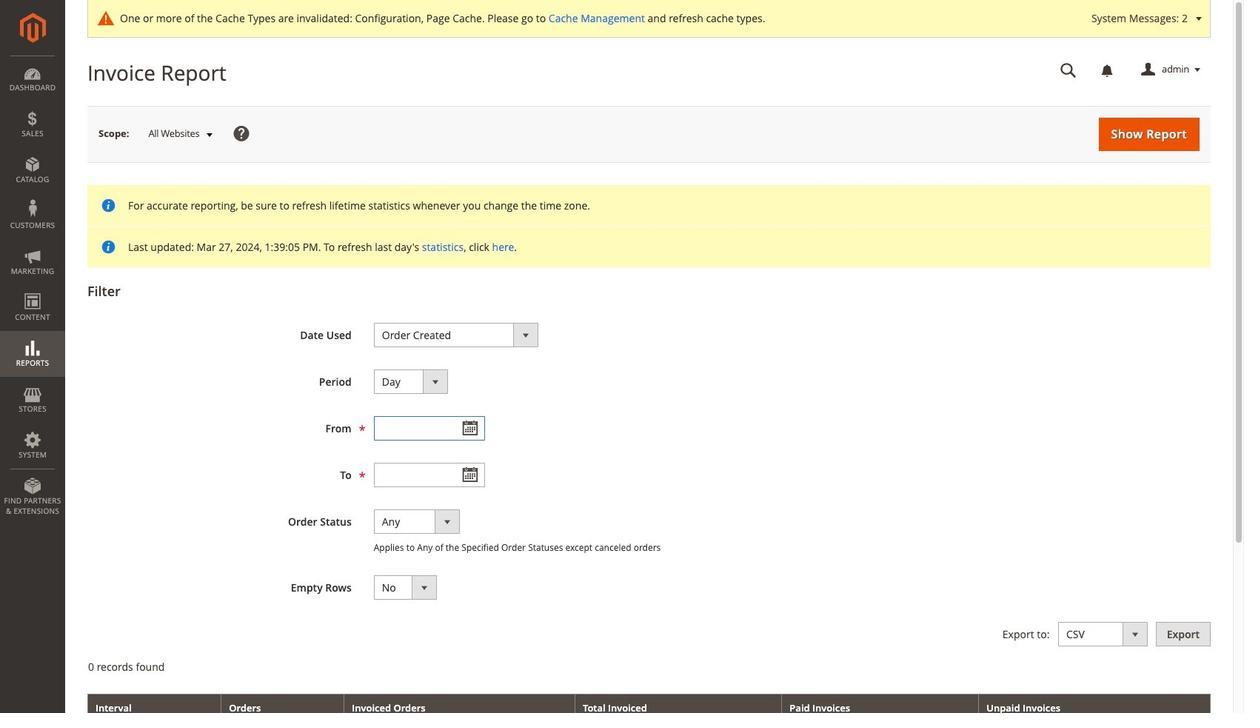 Task type: describe. For each thing, give the bounding box(es) containing it.
magento admin panel image
[[20, 13, 46, 43]]



Task type: locate. For each thing, give the bounding box(es) containing it.
menu bar
[[0, 56, 65, 524]]

None text field
[[1050, 57, 1088, 83], [374, 416, 485, 441], [374, 463, 485, 487], [1050, 57, 1088, 83], [374, 416, 485, 441], [374, 463, 485, 487]]



